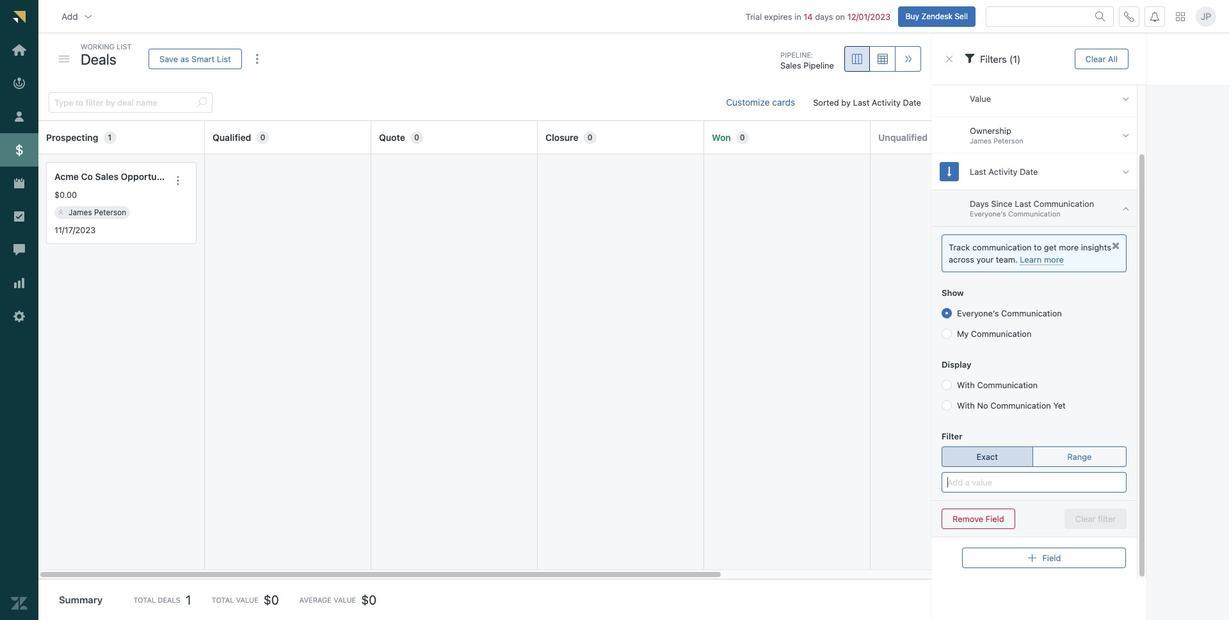 Task type: describe. For each thing, give the bounding box(es) containing it.
customize cards
[[726, 97, 796, 108]]

jp button
[[1196, 6, 1217, 27]]

last for by
[[854, 97, 870, 107]]

communication down with communication
[[991, 400, 1052, 411]]

calls image
[[1125, 11, 1135, 22]]

on
[[836, 11, 846, 22]]

get
[[1045, 242, 1057, 252]]

in
[[795, 11, 802, 22]]

field inside field button
[[1043, 553, 1062, 563]]

yet
[[1054, 400, 1066, 411]]

your
[[977, 254, 994, 264]]

pipeline:
[[781, 50, 814, 59]]

1 horizontal spatial activity
[[989, 166, 1018, 177]]

buy zendesk sell
[[906, 11, 968, 21]]

communication down everyone's communication
[[972, 329, 1032, 339]]

1 vertical spatial 1
[[186, 592, 191, 607]]

team.
[[997, 254, 1018, 264]]

exact
[[977, 451, 999, 462]]

across
[[949, 254, 975, 264]]

communication up get
[[1034, 199, 1095, 209]]

long arrow down image
[[948, 166, 952, 177]]

value
[[970, 93, 992, 104]]

filters (1)
[[981, 53, 1021, 65]]

smart
[[192, 53, 215, 64]]

ownership james peterson
[[970, 126, 1024, 145]]

field inside remove field button
[[986, 513, 1005, 524]]

search image
[[197, 97, 207, 108]]

zendesk products image
[[1177, 12, 1186, 21]]

contacts image
[[58, 210, 63, 215]]

0 for won
[[740, 132, 745, 142]]

more inside track communication to get more insights across your team.
[[1060, 242, 1079, 252]]

with no communication yet
[[958, 400, 1066, 411]]

won
[[712, 132, 731, 143]]

search image
[[1096, 11, 1106, 22]]

communication up the my communication
[[1002, 308, 1062, 318]]

ownership
[[970, 126, 1012, 136]]

value for total value $0
[[236, 596, 259, 604]]

display
[[942, 359, 972, 370]]

clear all
[[1086, 53, 1118, 64]]

communication up with no communication yet on the right of the page
[[978, 380, 1038, 390]]

1 angle down image from the top
[[1123, 93, 1130, 104]]

working list deals
[[81, 42, 132, 68]]

acme
[[54, 171, 79, 182]]

everyone's communication
[[958, 308, 1062, 318]]

expires
[[765, 11, 793, 22]]

0 vertical spatial date
[[904, 97, 922, 107]]

acme co sales opportunity link
[[54, 170, 173, 184]]

last activity date
[[970, 166, 1039, 177]]

with for with communication
[[958, 380, 975, 390]]

buy
[[906, 11, 920, 21]]

peterson inside the 'ownership james peterson'
[[994, 137, 1024, 145]]

filters
[[981, 53, 1007, 65]]

12/01/2023
[[848, 11, 891, 22]]

range button
[[1033, 447, 1127, 467]]

everyone's inside days since last communication everyone's communication
[[970, 210, 1007, 218]]

remove
[[953, 513, 984, 524]]

14
[[804, 11, 813, 22]]

exact button
[[942, 447, 1034, 467]]

Type to filter by deal name field
[[54, 93, 192, 112]]

last for since
[[1015, 199, 1032, 209]]

zendesk
[[922, 11, 953, 21]]

communication
[[973, 242, 1032, 252]]

customize cards button
[[716, 90, 806, 115]]

days since last communication everyone's communication
[[970, 199, 1095, 218]]

james peterson
[[69, 207, 126, 217]]

all
[[1109, 53, 1118, 64]]

cancel image
[[945, 54, 955, 64]]

clear
[[1086, 53, 1106, 64]]

save as smart list
[[159, 53, 231, 64]]

total deals 1
[[133, 592, 191, 607]]

with communication
[[958, 380, 1038, 390]]

deals inside working list deals
[[81, 50, 116, 68]]

closure
[[546, 132, 579, 143]]

0 horizontal spatial 1
[[108, 132, 112, 142]]

my
[[958, 329, 969, 339]]

buy zendesk sell button
[[898, 6, 976, 27]]

total for 1
[[133, 596, 156, 604]]

trial
[[746, 11, 762, 22]]

0 vertical spatial activity
[[872, 97, 901, 107]]

prospecting
[[46, 132, 98, 143]]

value for average value $0
[[334, 596, 356, 604]]

track
[[949, 242, 971, 252]]

total value $0
[[212, 592, 279, 607]]

range
[[1068, 451, 1092, 462]]

save as smart list button
[[149, 49, 242, 69]]

0 horizontal spatial james
[[69, 207, 92, 217]]

remove field
[[953, 513, 1005, 524]]

1 vertical spatial everyone's
[[958, 308, 1000, 318]]

deals inside total deals 1
[[158, 596, 181, 604]]

overflow vertical fill image
[[252, 54, 262, 64]]

to
[[1035, 242, 1042, 252]]

2 angle down image from the top
[[1123, 130, 1130, 141]]

1 vertical spatial date
[[1020, 166, 1039, 177]]

add
[[61, 11, 78, 22]]

remove field button
[[942, 509, 1016, 529]]

angle up image
[[1123, 203, 1130, 214]]

no
[[978, 400, 989, 411]]

opportunity
[[121, 171, 173, 182]]

communication up to
[[1009, 210, 1061, 218]]

working
[[81, 42, 115, 51]]

$0 for average value $0
[[361, 592, 377, 607]]

save
[[159, 53, 178, 64]]



Task type: locate. For each thing, give the bounding box(es) containing it.
pipeline: sales pipeline
[[781, 50, 835, 71]]

1 horizontal spatial peterson
[[994, 137, 1024, 145]]

clear all button
[[1075, 49, 1129, 69]]

deals
[[81, 50, 116, 68], [158, 596, 181, 604]]

average
[[300, 596, 332, 604]]

total for $0
[[212, 596, 234, 604]]

angle down image down clear all button
[[1123, 93, 1130, 104]]

learn more link
[[1021, 254, 1064, 265]]

more
[[1060, 242, 1079, 252], [1045, 254, 1064, 264]]

0 horizontal spatial field
[[986, 513, 1005, 524]]

filter
[[942, 431, 963, 441]]

0 vertical spatial deals
[[81, 50, 116, 68]]

1 $0 from the left
[[264, 592, 279, 607]]

activity
[[872, 97, 901, 107], [989, 166, 1018, 177]]

1 vertical spatial sales
[[95, 171, 119, 182]]

unqualified
[[879, 132, 928, 143]]

0 vertical spatial 1
[[108, 132, 112, 142]]

0 horizontal spatial last
[[854, 97, 870, 107]]

field
[[986, 513, 1005, 524], [1043, 553, 1062, 563]]

1 down type to filter by deal name 'field'
[[108, 132, 112, 142]]

peterson
[[994, 137, 1024, 145], [94, 207, 126, 217]]

sales right the co
[[95, 171, 119, 182]]

since
[[992, 199, 1013, 209]]

1 horizontal spatial 1
[[186, 592, 191, 607]]

days
[[970, 199, 989, 209]]

1 vertical spatial list
[[217, 53, 231, 64]]

1 horizontal spatial deals
[[158, 596, 181, 604]]

with down display
[[958, 380, 975, 390]]

0 right 'won'
[[740, 132, 745, 142]]

activity up the since
[[989, 166, 1018, 177]]

quote
[[379, 132, 405, 143]]

days
[[815, 11, 834, 22]]

1 horizontal spatial sales
[[781, 60, 802, 71]]

$0
[[264, 592, 279, 607], [361, 592, 377, 607]]

field button
[[963, 548, 1127, 568]]

more right get
[[1060, 242, 1079, 252]]

0 vertical spatial last
[[854, 97, 870, 107]]

0 horizontal spatial value
[[236, 596, 259, 604]]

average value $0
[[300, 592, 377, 607]]

1 vertical spatial deals
[[158, 596, 181, 604]]

last right long arrow down icon
[[970, 166, 987, 177]]

filter fill image
[[965, 53, 976, 63]]

0 horizontal spatial sales
[[95, 171, 119, 182]]

0 right quote
[[414, 132, 420, 142]]

2 value from the left
[[334, 596, 356, 604]]

0 vertical spatial field
[[986, 513, 1005, 524]]

angle down image
[[1123, 166, 1130, 177]]

1 vertical spatial activity
[[989, 166, 1018, 177]]

$0 for total value $0
[[264, 592, 279, 607]]

1 vertical spatial field
[[1043, 553, 1062, 563]]

$0.00
[[54, 190, 77, 200]]

james inside the 'ownership james peterson'
[[970, 137, 992, 145]]

1 horizontal spatial date
[[1020, 166, 1039, 177]]

list
[[117, 42, 132, 51], [217, 53, 231, 64]]

0 vertical spatial sales
[[781, 60, 802, 71]]

my communication
[[958, 329, 1032, 339]]

1 horizontal spatial $0
[[361, 592, 377, 607]]

customize
[[726, 97, 770, 108]]

field right remove
[[986, 513, 1005, 524]]

james up the 11/17/2023
[[69, 207, 92, 217]]

value inside total value $0
[[236, 596, 259, 604]]

learn
[[1021, 254, 1042, 264]]

1 horizontal spatial last
[[970, 166, 987, 177]]

with
[[958, 380, 975, 390], [958, 400, 975, 411]]

$0 left average
[[264, 592, 279, 607]]

0 for closure
[[588, 132, 593, 142]]

co
[[81, 171, 93, 182]]

0 horizontal spatial list
[[117, 42, 132, 51]]

0 for quote
[[414, 132, 420, 142]]

acme co sales opportunity
[[54, 171, 173, 182]]

chevron down image
[[83, 11, 93, 22]]

add button
[[51, 4, 104, 29]]

communication
[[1034, 199, 1095, 209], [1009, 210, 1061, 218], [1002, 308, 1062, 318], [972, 329, 1032, 339], [978, 380, 1038, 390], [991, 400, 1052, 411]]

everyone's up "my"
[[958, 308, 1000, 318]]

1 vertical spatial more
[[1045, 254, 1064, 264]]

1 0 from the left
[[260, 132, 265, 142]]

1 vertical spatial james
[[69, 207, 92, 217]]

1 left total value $0
[[186, 592, 191, 607]]

0 vertical spatial more
[[1060, 242, 1079, 252]]

0 horizontal spatial deals
[[81, 50, 116, 68]]

2 vertical spatial last
[[1015, 199, 1032, 209]]

date up unqualified
[[904, 97, 922, 107]]

2 $0 from the left
[[361, 592, 377, 607]]

0 vertical spatial peterson
[[994, 137, 1024, 145]]

0 horizontal spatial $0
[[264, 592, 279, 607]]

by
[[842, 97, 851, 107]]

angle down image
[[1123, 93, 1130, 104], [1123, 130, 1130, 141]]

4 0 from the left
[[740, 132, 745, 142]]

summary
[[59, 594, 103, 606]]

0 for qualified
[[260, 132, 265, 142]]

show
[[942, 288, 964, 298]]

0 vertical spatial james
[[970, 137, 992, 145]]

list inside button
[[217, 53, 231, 64]]

peterson down ownership
[[994, 137, 1024, 145]]

sell
[[955, 11, 968, 21]]

learn more
[[1021, 254, 1064, 264]]

field right add image
[[1043, 553, 1062, 563]]

sales down pipeline:
[[781, 60, 802, 71]]

list right 'smart'
[[217, 53, 231, 64]]

with for with no communication yet
[[958, 400, 975, 411]]

total
[[133, 596, 156, 604], [212, 596, 234, 604]]

2 with from the top
[[958, 400, 975, 411]]

sales
[[781, 60, 802, 71], [95, 171, 119, 182]]

last inside days since last communication everyone's communication
[[1015, 199, 1032, 209]]

0 vertical spatial everyone's
[[970, 210, 1007, 218]]

total inside total deals 1
[[133, 596, 156, 604]]

insights
[[1082, 242, 1112, 252]]

0 right qualified
[[260, 132, 265, 142]]

angle down image up angle down image
[[1123, 130, 1130, 141]]

jp
[[1201, 11, 1212, 22]]

1 vertical spatial last
[[970, 166, 987, 177]]

0
[[260, 132, 265, 142], [414, 132, 420, 142], [588, 132, 593, 142], [740, 132, 745, 142]]

1 total from the left
[[133, 596, 156, 604]]

1 horizontal spatial james
[[970, 137, 992, 145]]

0 horizontal spatial activity
[[872, 97, 901, 107]]

0 vertical spatial list
[[117, 42, 132, 51]]

activity up unqualified
[[872, 97, 901, 107]]

everyone's down days on the top of the page
[[970, 210, 1007, 218]]

0 right closure
[[588, 132, 593, 142]]

1 with from the top
[[958, 380, 975, 390]]

0 horizontal spatial date
[[904, 97, 922, 107]]

qualified
[[213, 132, 251, 143]]

1 horizontal spatial field
[[1043, 553, 1062, 563]]

(1)
[[1010, 53, 1021, 65]]

everyone's
[[970, 210, 1007, 218], [958, 308, 1000, 318]]

list right the working
[[117, 42, 132, 51]]

james down ownership
[[970, 137, 992, 145]]

date up days since last communication everyone's communication
[[1020, 166, 1039, 177]]

james
[[970, 137, 992, 145], [69, 207, 92, 217]]

3 0 from the left
[[588, 132, 593, 142]]

2 total from the left
[[212, 596, 234, 604]]

pipeline
[[804, 60, 835, 71]]

cards
[[773, 97, 796, 108]]

last right 'by'
[[854, 97, 870, 107]]

with left "no"
[[958, 400, 975, 411]]

add image
[[1028, 553, 1038, 563]]

0 vertical spatial angle down image
[[1123, 93, 1130, 104]]

1 vertical spatial peterson
[[94, 207, 126, 217]]

sorted by last activity date
[[814, 97, 922, 107]]

1 vertical spatial angle down image
[[1123, 130, 1130, 141]]

more down get
[[1045, 254, 1064, 264]]

0 horizontal spatial total
[[133, 596, 156, 604]]

list inside working list deals
[[117, 42, 132, 51]]

1 horizontal spatial list
[[217, 53, 231, 64]]

peterson down 'acme co sales opportunity' link
[[94, 207, 126, 217]]

11/17/2023
[[54, 225, 96, 235]]

remove image
[[1112, 240, 1120, 251]]

date
[[904, 97, 922, 107], [1020, 166, 1039, 177]]

sales inside pipeline: sales pipeline
[[781, 60, 802, 71]]

sorted
[[814, 97, 840, 107]]

Add a value field
[[948, 473, 1122, 492]]

1 value from the left
[[236, 596, 259, 604]]

value inside average value $0
[[334, 596, 356, 604]]

last right the since
[[1015, 199, 1032, 209]]

0 horizontal spatial peterson
[[94, 207, 126, 217]]

as
[[180, 53, 189, 64]]

2 horizontal spatial last
[[1015, 199, 1032, 209]]

zendesk image
[[11, 595, 28, 612]]

handler image
[[59, 56, 69, 62]]

total right summary
[[133, 596, 156, 604]]

$0 right average
[[361, 592, 377, 607]]

total right total deals 1
[[212, 596, 234, 604]]

1 vertical spatial with
[[958, 400, 975, 411]]

2 0 from the left
[[414, 132, 420, 142]]

total inside total value $0
[[212, 596, 234, 604]]

bell image
[[1150, 11, 1161, 22]]

0 vertical spatial with
[[958, 380, 975, 390]]

1
[[108, 132, 112, 142], [186, 592, 191, 607]]

track communication to get more insights across your team.
[[949, 242, 1112, 264]]

1 horizontal spatial total
[[212, 596, 234, 604]]

trial expires in 14 days on 12/01/2023
[[746, 11, 891, 22]]

1 horizontal spatial value
[[334, 596, 356, 604]]



Task type: vqa. For each thing, say whether or not it's contained in the screenshot.
custom objects "link"
no



